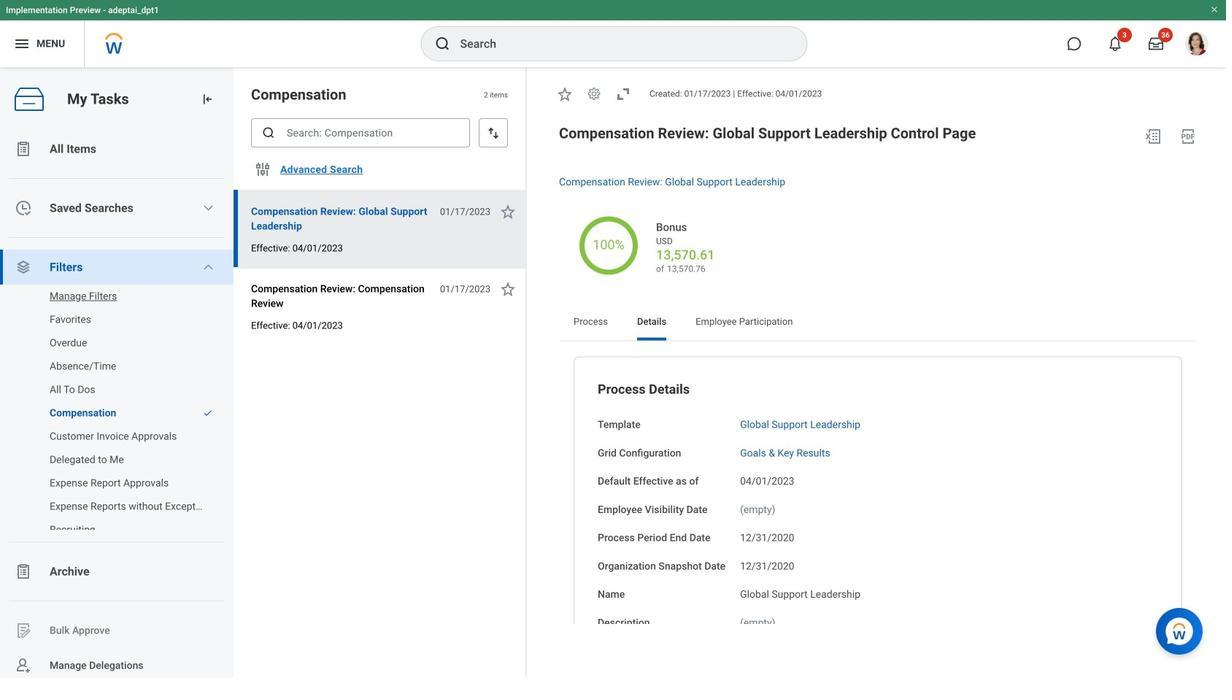 Task type: describe. For each thing, give the bounding box(es) containing it.
Search Workday  search field
[[460, 28, 777, 60]]

configure image
[[254, 161, 272, 178]]

clock check image
[[15, 199, 32, 217]]

justify image
[[13, 35, 31, 53]]

2 clipboard image from the top
[[15, 563, 32, 581]]

close environment banner image
[[1211, 5, 1219, 14]]

notifications large image
[[1108, 37, 1123, 51]]

gear image
[[587, 86, 602, 101]]

sort image
[[486, 126, 501, 140]]

1 vertical spatial star image
[[499, 203, 517, 221]]

fullscreen image
[[615, 85, 632, 103]]



Task type: vqa. For each thing, say whether or not it's contained in the screenshot.
left location image
no



Task type: locate. For each thing, give the bounding box(es) containing it.
group
[[598, 381, 1159, 678]]

view printable version (pdf) image
[[1180, 128, 1198, 145]]

1 clipboard image from the top
[[15, 140, 32, 158]]

1 list from the top
[[0, 131, 234, 678]]

transformation import image
[[200, 92, 215, 107]]

profile logan mcneil image
[[1186, 32, 1209, 58]]

clipboard image up rename image
[[15, 563, 32, 581]]

search image
[[434, 35, 452, 53], [261, 126, 276, 140]]

clipboard image
[[15, 140, 32, 158], [15, 563, 32, 581]]

0 vertical spatial star image
[[556, 85, 574, 103]]

inbox large image
[[1149, 37, 1164, 51]]

chevron down image
[[202, 261, 214, 273]]

tab list
[[559, 306, 1198, 341]]

Search: Compensation text field
[[251, 118, 470, 148]]

0 horizontal spatial search image
[[261, 126, 276, 140]]

1 vertical spatial clipboard image
[[15, 563, 32, 581]]

1 vertical spatial search image
[[261, 126, 276, 140]]

list
[[0, 131, 234, 678], [0, 282, 234, 545]]

clipboard image up clock check icon
[[15, 140, 32, 158]]

chevron down image
[[202, 202, 214, 214]]

item list element
[[234, 67, 527, 678]]

2 vertical spatial star image
[[499, 280, 517, 298]]

check image
[[203, 408, 213, 418]]

search image inside item list element
[[261, 126, 276, 140]]

0 vertical spatial search image
[[434, 35, 452, 53]]

user plus image
[[15, 657, 32, 675]]

perspective image
[[15, 258, 32, 276]]

rename image
[[15, 622, 32, 640]]

banner
[[0, 0, 1227, 67]]

star image
[[556, 85, 574, 103], [499, 203, 517, 221], [499, 280, 517, 298]]

export to excel image
[[1145, 128, 1162, 145]]

0 vertical spatial clipboard image
[[15, 140, 32, 158]]

2 list from the top
[[0, 282, 234, 545]]

1 horizontal spatial search image
[[434, 35, 452, 53]]



